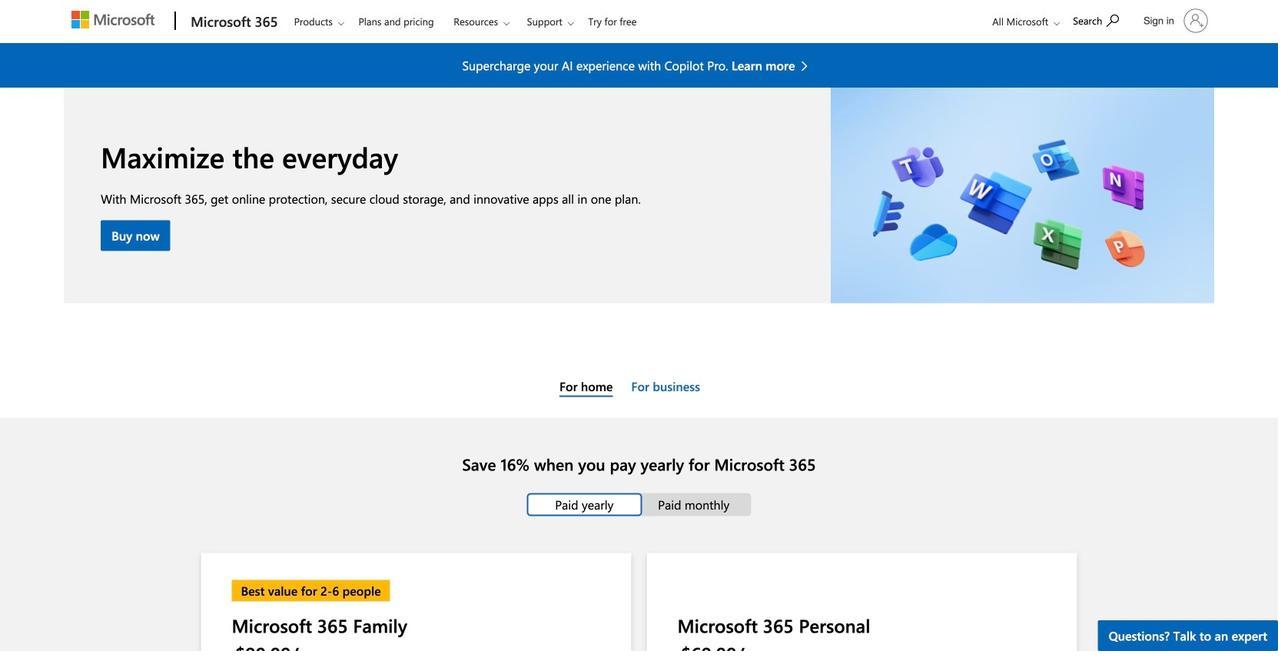 Task type: locate. For each thing, give the bounding box(es) containing it.
learn more about microsoft 365 home plans. tab list
[[18, 493, 1260, 516]]

None search field
[[1065, 2, 1135, 37]]



Task type: describe. For each thing, give the bounding box(es) containing it.
microsoft 365 suite of apps such as teams, word, outlook, and more. image
[[831, 88, 1214, 303]]

microsoft image
[[72, 11, 155, 28]]



Task type: vqa. For each thing, say whether or not it's contained in the screenshot.
Learn more about Microsoft 365 home plans. Tab List
yes



